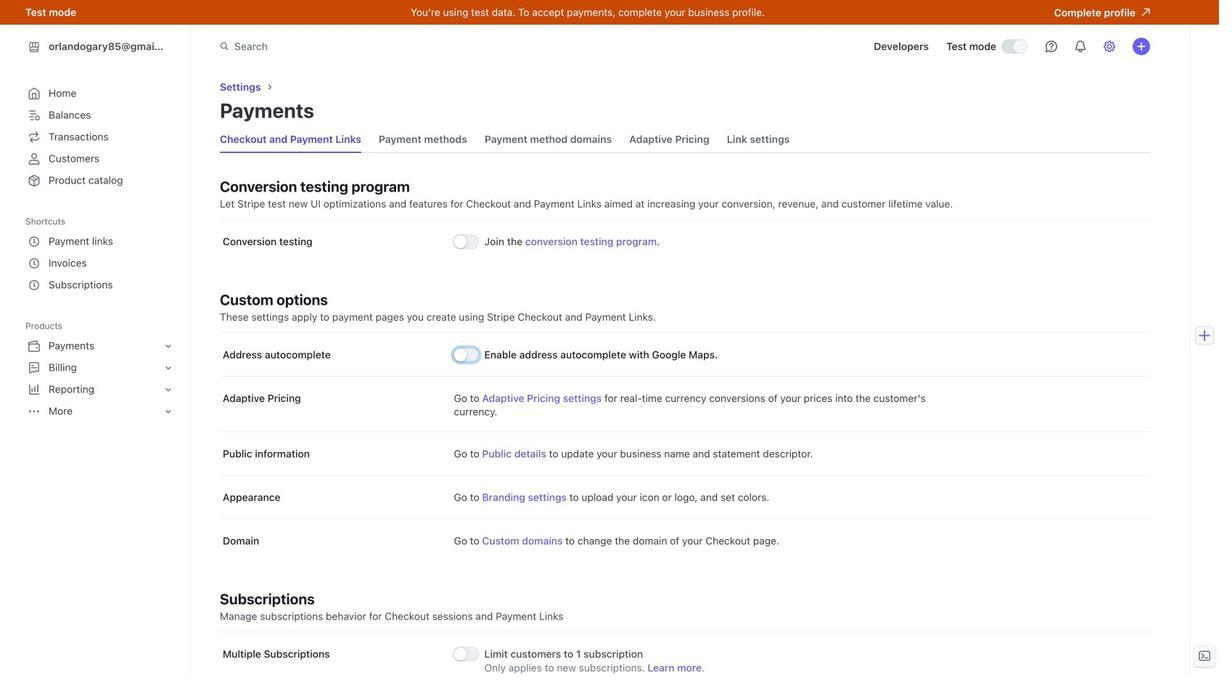 Task type: locate. For each thing, give the bounding box(es) containing it.
core navigation links element
[[25, 83, 176, 192]]

settings image
[[1104, 41, 1116, 52]]

shortcuts element
[[25, 212, 176, 296], [25, 231, 176, 296]]

help image
[[1046, 41, 1058, 52]]

2 products element from the top
[[25, 335, 176, 422]]

None search field
[[211, 33, 621, 60]]

products element
[[25, 316, 176, 422], [25, 335, 176, 422]]

Search text field
[[211, 33, 621, 60]]

tab list
[[220, 126, 790, 152]]

1 products element from the top
[[25, 316, 176, 422]]

1 shortcuts element from the top
[[25, 212, 176, 296]]

notifications image
[[1075, 41, 1087, 52]]



Task type: describe. For each thing, give the bounding box(es) containing it.
Test mode checkbox
[[1002, 40, 1027, 53]]

2 shortcuts element from the top
[[25, 231, 176, 296]]



Task type: vqa. For each thing, say whether or not it's contained in the screenshot.
are in the Fraud Prevention For example, you are adding ID verification to a critical flow where fraudulent behavior has been observed.
no



